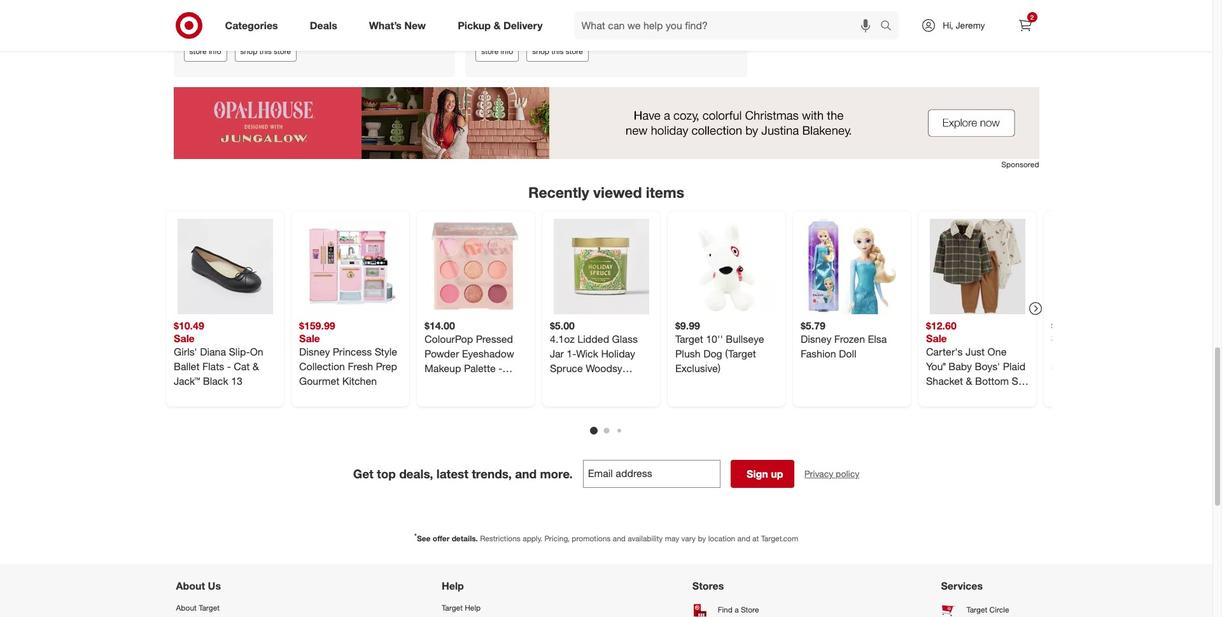 Task type: describe. For each thing, give the bounding box(es) containing it.
*
[[414, 532, 417, 540]]

wick
[[576, 348, 598, 360]]

7:00am for 0132
[[243, 3, 277, 16]]

pickup & delivery link
[[447, 11, 559, 39]]

fresh
[[348, 360, 373, 373]]

newborn
[[965, 389, 1007, 402]]

3d
[[1080, 346, 1093, 359]]

store info link for 213-
[[476, 42, 519, 62]]

get
[[353, 467, 374, 481]]

privacy policy link
[[804, 468, 860, 480]]

lidded
[[577, 333, 609, 346]]

privacy
[[804, 468, 833, 479]]

today: for 296-
[[504, 3, 532, 16]]

us
[[208, 580, 221, 593]]

$159.99
[[299, 320, 335, 332]]

trends,
[[472, 467, 512, 481]]

bullseye
[[726, 333, 764, 346]]

pricing,
[[545, 534, 570, 544]]

open for 238-
[[184, 3, 209, 16]]

9:00pm
[[579, 3, 613, 16]]

by
[[698, 534, 706, 544]]

eyeshadow
[[462, 348, 514, 360]]

jar
[[550, 348, 564, 360]]

search button
[[875, 11, 905, 42]]

$5.79
[[801, 320, 825, 332]]

- up 0.3oz
[[498, 362, 502, 375]]

promotions
[[572, 534, 611, 544]]

sign up
[[747, 468, 783, 480]]

what's
[[369, 19, 402, 32]]

jack™
[[173, 375, 200, 388]]

open for 296-
[[476, 3, 501, 16]]

princess
[[333, 346, 372, 359]]

1 store from the left
[[189, 47, 207, 56]]

privacy policy
[[804, 468, 860, 479]]

$5.79 disney frozen elsa fashion doll
[[801, 320, 887, 360]]

ballet
[[173, 360, 199, 373]]

open today: 7:00am - 9:00pm 213-296-3712
[[476, 3, 613, 33]]

213-
[[476, 20, 497, 33]]

shop this store for 818-238-0132
[[240, 47, 291, 56]]

target inside $9.99 target 10'' bullseye plush dog (target exclusive)
[[675, 333, 703, 346]]

- down palette
[[481, 377, 485, 389]]

woodsy
[[585, 362, 622, 375]]

frozen
[[834, 333, 865, 346]]

may
[[665, 534, 679, 544]]

4 store from the left
[[566, 47, 583, 56]]

find a store
[[718, 606, 759, 615]]

$9.99 target 10'' bullseye plush dog (target exclusive)
[[675, 320, 764, 375]]

$4.00 sale 157ct 3d puffy stickers - mondo llama™
[[1051, 320, 1130, 388]]

powder
[[424, 348, 459, 360]]

help inside target help link
[[465, 603, 481, 613]]

items
[[646, 183, 684, 201]]

shacket
[[926, 375, 963, 388]]

info for 818-
[[209, 47, 221, 56]]

1 horizontal spatial and
[[613, 534, 626, 544]]

availability
[[628, 534, 663, 544]]

disney frozen elsa fashion doll image
[[804, 219, 899, 315]]

sale for $4.00
[[1051, 332, 1072, 345]]

a
[[735, 606, 739, 615]]

$5.00 4.1oz lidded glass jar 1-wick holiday spruce woodsy candle - opalhouse™
[[550, 320, 646, 389]]

- inside open today: 7:00am - 12:00am 818-238-0132
[[280, 3, 284, 16]]

(target
[[725, 348, 756, 360]]

$12.60
[[926, 320, 956, 332]]

about for about us
[[176, 580, 205, 593]]

stores
[[693, 580, 724, 593]]

7:00am for 3712
[[535, 3, 569, 16]]

opalhouse™
[[592, 377, 646, 389]]

* see offer details. restrictions apply. pricing, promotions and availability may vary by location and at target.com
[[414, 532, 798, 544]]

$10.49
[[173, 320, 204, 332]]

you®️
[[926, 360, 946, 373]]

$14.00 colourpop pressed powder eyeshadow makeup palette - 4ever floral - 0.3oz
[[424, 320, 514, 389]]

stickers
[[1051, 360, 1088, 373]]

target help
[[442, 603, 481, 613]]

advertisement region
[[173, 87, 1039, 159]]

$5.00
[[550, 320, 574, 332]]

viewed
[[593, 183, 642, 201]]

sale for $12.60
[[926, 332, 947, 345]]

target inside "link"
[[967, 606, 988, 615]]

puffy
[[1095, 346, 1119, 359]]

$4.00
[[1051, 320, 1076, 332]]

diana
[[200, 346, 226, 359]]

about target link
[[176, 598, 272, 617]]

search
[[875, 20, 905, 33]]

sign
[[747, 468, 768, 480]]

one
[[987, 346, 1006, 359]]

offer
[[433, 534, 450, 544]]

818-
[[184, 20, 205, 33]]

shop this store for 213-296-3712
[[532, 47, 583, 56]]

$159.99 sale disney princess style collection fresh prep gourmet kitchen
[[299, 320, 397, 388]]

sale for $10.49
[[173, 332, 194, 345]]

about us
[[176, 580, 221, 593]]

shop for 213-296-3712
[[532, 47, 549, 56]]

4ever
[[424, 377, 450, 389]]

$14.00
[[424, 320, 455, 332]]

open today: 7:00am - 12:00am 818-238-0132
[[184, 3, 326, 33]]

store info link for 818-
[[184, 42, 227, 62]]

baby
[[948, 360, 972, 373]]

157ct
[[1051, 346, 1077, 359]]

floral
[[453, 377, 478, 389]]

- inside the $5.00 4.1oz lidded glass jar 1-wick holiday spruce woodsy candle - opalhouse™
[[585, 377, 589, 389]]

latest
[[437, 467, 468, 481]]



Task type: locate. For each thing, give the bounding box(es) containing it.
get top deals, latest trends, and more.
[[353, 467, 573, 481]]

new
[[404, 19, 426, 32]]

- down 3d
[[1091, 360, 1095, 373]]

shop for 818-238-0132
[[240, 47, 257, 56]]

disney inside $159.99 sale disney princess style collection fresh prep gourmet kitchen
[[299, 346, 330, 359]]

info for 213-
[[501, 47, 513, 56]]

1 horizontal spatial &
[[494, 19, 501, 32]]

1 this from the left
[[259, 47, 272, 56]]

sale up girls'
[[173, 332, 194, 345]]

style
[[374, 346, 397, 359]]

1 vertical spatial &
[[252, 360, 259, 373]]

1 horizontal spatial shop this store
[[532, 47, 583, 56]]

kitchen
[[342, 375, 377, 388]]

shop down 3712
[[532, 47, 549, 56]]

1 horizontal spatial open
[[476, 3, 501, 16]]

target help link
[[442, 598, 523, 617]]

store info link down pickup & delivery
[[476, 42, 519, 62]]

circle
[[990, 606, 1009, 615]]

slip-
[[229, 346, 250, 359]]

and left availability at right
[[613, 534, 626, 544]]

disney down '$5.79'
[[801, 333, 831, 346]]

10''
[[706, 333, 723, 346]]

cat
[[234, 360, 249, 373]]

this down open today: 7:00am - 9:00pm 213-296-3712
[[551, 47, 564, 56]]

bottom
[[975, 375, 1009, 388]]

3 sale from the left
[[926, 332, 947, 345]]

policy
[[836, 468, 860, 479]]

2 info from the left
[[501, 47, 513, 56]]

2 shop this store from the left
[[532, 47, 583, 56]]

sale for $159.99
[[299, 332, 320, 345]]

delivery
[[503, 19, 543, 32]]

0 horizontal spatial 7:00am
[[243, 3, 277, 16]]

today: up 818-238-0132 link
[[212, 3, 240, 16]]

$9.99
[[675, 320, 700, 332]]

238-
[[205, 20, 226, 33]]

1-
[[566, 348, 576, 360]]

1 info from the left
[[209, 47, 221, 56]]

1 shop this store from the left
[[240, 47, 291, 56]]

colourpop
[[424, 333, 473, 346]]

store info for 213-
[[481, 47, 513, 56]]

vary
[[682, 534, 696, 544]]

None text field
[[583, 460, 720, 488]]

disney inside $5.79 disney frozen elsa fashion doll
[[801, 333, 831, 346]]

1 horizontal spatial 7:00am
[[535, 3, 569, 16]]

about for about target
[[176, 603, 197, 613]]

1 about from the top
[[176, 580, 205, 593]]

2 link
[[1011, 11, 1039, 39]]

open inside open today: 7:00am - 9:00pm 213-296-3712
[[476, 3, 501, 16]]

What can we help you find? suggestions appear below search field
[[574, 11, 884, 39]]

carter's just one you®️ baby boys' plaid shacket & bottom set - brown newborn image
[[929, 219, 1025, 315]]

0 horizontal spatial store info link
[[184, 42, 227, 62]]

0 horizontal spatial info
[[209, 47, 221, 56]]

- inside the $10.49 sale girls' diana slip-on ballet flats - cat & jack™ black 13
[[227, 360, 231, 373]]

-
[[280, 3, 284, 16], [572, 3, 576, 16], [227, 360, 231, 373], [1091, 360, 1095, 373], [498, 362, 502, 375], [481, 377, 485, 389], [585, 377, 589, 389], [926, 389, 930, 402]]

target.com
[[761, 534, 798, 544]]

holiday
[[601, 348, 635, 360]]

0 horizontal spatial help
[[442, 580, 464, 593]]

prep
[[376, 360, 397, 373]]

target circle
[[967, 606, 1009, 615]]

13
[[231, 375, 242, 388]]

shop this store
[[240, 47, 291, 56], [532, 47, 583, 56]]

more.
[[540, 467, 573, 481]]

1 horizontal spatial shop
[[532, 47, 549, 56]]

- left 12:00am
[[280, 3, 284, 16]]

- left cat
[[227, 360, 231, 373]]

colourpop pressed powder eyeshadow makeup palette - 4ever floral - 0.3oz image
[[428, 219, 523, 315]]

shop down categories
[[240, 47, 257, 56]]

0 horizontal spatial disney
[[299, 346, 330, 359]]

sale up collection
[[299, 332, 320, 345]]

0 vertical spatial about
[[176, 580, 205, 593]]

1 store info link from the left
[[184, 42, 227, 62]]

store info
[[189, 47, 221, 56], [481, 47, 513, 56]]

shop this store button for 213-296-3712
[[527, 42, 589, 62]]

top
[[377, 467, 396, 481]]

mondo
[[1097, 360, 1130, 373]]

2 store info link from the left
[[476, 42, 519, 62]]

& inside the $10.49 sale girls' diana slip-on ballet flats - cat & jack™ black 13
[[252, 360, 259, 373]]

about
[[176, 580, 205, 593], [176, 603, 197, 613]]

2 horizontal spatial &
[[966, 375, 972, 388]]

disney princess style collection fresh prep gourmet kitchen image
[[302, 219, 398, 315]]

open up 213-
[[476, 3, 501, 16]]

and left at at bottom
[[738, 534, 750, 544]]

1 today: from the left
[[212, 3, 240, 16]]

0 horizontal spatial shop
[[240, 47, 257, 56]]

sale inside the $10.49 sale girls' diana slip-on ballet flats - cat & jack™ black 13
[[173, 332, 194, 345]]

0 horizontal spatial store info
[[189, 47, 221, 56]]

4 sale from the left
[[1051, 332, 1072, 345]]

2 open from the left
[[476, 3, 501, 16]]

on
[[250, 346, 263, 359]]

shop this store button down open today: 7:00am - 9:00pm 213-296-3712
[[527, 42, 589, 62]]

7:00am up categories
[[243, 3, 277, 16]]

3712
[[518, 20, 540, 33]]

0 horizontal spatial shop this store
[[240, 47, 291, 56]]

sale
[[173, 332, 194, 345], [299, 332, 320, 345], [926, 332, 947, 345], [1051, 332, 1072, 345]]

plaid
[[1003, 360, 1025, 373]]

disney up collection
[[299, 346, 330, 359]]

0 horizontal spatial open
[[184, 3, 209, 16]]

- left 9:00pm
[[572, 3, 576, 16]]

today:
[[212, 3, 240, 16], [504, 3, 532, 16]]

target circle link
[[941, 598, 1037, 617]]

doll
[[839, 348, 856, 360]]

3 store from the left
[[481, 47, 499, 56]]

what's new
[[369, 19, 426, 32]]

shop this store button down categories link on the left top of the page
[[235, 42, 297, 62]]

girls' diana slip-on ballet flats - cat & jack™ black 13 image
[[177, 219, 272, 315]]

1 horizontal spatial info
[[501, 47, 513, 56]]

1 horizontal spatial help
[[465, 603, 481, 613]]

makeup
[[424, 362, 461, 375]]

1 vertical spatial about
[[176, 603, 197, 613]]

2 7:00am from the left
[[535, 3, 569, 16]]

today: for 238-
[[212, 3, 240, 16]]

2 store info from the left
[[481, 47, 513, 56]]

1 horizontal spatial shop this store button
[[527, 42, 589, 62]]

0 vertical spatial help
[[442, 580, 464, 593]]

exclusive)
[[675, 362, 720, 375]]

today: up delivery
[[504, 3, 532, 16]]

girls'
[[173, 346, 197, 359]]

- left brown
[[926, 389, 930, 402]]

this down categories link on the left top of the page
[[259, 47, 272, 56]]

1 horizontal spatial this
[[551, 47, 564, 56]]

find a store link
[[693, 598, 771, 617]]

hi,
[[943, 20, 953, 31]]

llama™
[[1051, 375, 1084, 388]]

0 vertical spatial &
[[494, 19, 501, 32]]

2 store from the left
[[274, 47, 291, 56]]

restrictions
[[480, 534, 521, 544]]

this for 0132
[[259, 47, 272, 56]]

collection
[[299, 360, 345, 373]]

- inside $4.00 sale 157ct 3d puffy stickers - mondo llama™
[[1091, 360, 1095, 373]]

store info down pickup & delivery
[[481, 47, 513, 56]]

2 this from the left
[[551, 47, 564, 56]]

0 horizontal spatial today:
[[212, 3, 240, 16]]

- inside open today: 7:00am - 9:00pm 213-296-3712
[[572, 3, 576, 16]]

7:00am up 3712
[[535, 3, 569, 16]]

set
[[1012, 375, 1027, 388]]

1 shop this store button from the left
[[235, 42, 297, 62]]

open up 818-
[[184, 3, 209, 16]]

2 shop this store button from the left
[[527, 42, 589, 62]]

disney
[[801, 333, 831, 346], [299, 346, 330, 359]]

about down about us at bottom
[[176, 603, 197, 613]]

2 vertical spatial &
[[966, 375, 972, 388]]

sign up button
[[731, 460, 794, 488]]

&
[[494, 19, 501, 32], [252, 360, 259, 373], [966, 375, 972, 388]]

1 sale from the left
[[173, 332, 194, 345]]

0 horizontal spatial &
[[252, 360, 259, 373]]

see
[[417, 534, 431, 544]]

store info link down 238-
[[184, 42, 227, 62]]

- right candle
[[585, 377, 589, 389]]

shop this store down categories link on the left top of the page
[[240, 47, 291, 56]]

2 sale from the left
[[299, 332, 320, 345]]

& inside $12.60 sale carter's just one you®️ baby boys' plaid shacket & bottom set - brown newborn
[[966, 375, 972, 388]]

apply.
[[523, 534, 542, 544]]

store down 818-
[[189, 47, 207, 56]]

sale up carter's
[[926, 332, 947, 345]]

palette
[[464, 362, 495, 375]]

info down 238-
[[209, 47, 221, 56]]

store down open today: 7:00am - 9:00pm 213-296-3712
[[566, 47, 583, 56]]

0132
[[226, 20, 248, 33]]

- inside $12.60 sale carter's just one you®️ baby boys' plaid shacket & bottom set - brown newborn
[[926, 389, 930, 402]]

$12.60 sale carter's just one you®️ baby boys' plaid shacket & bottom set - brown newborn
[[926, 320, 1027, 402]]

target
[[675, 333, 703, 346], [199, 603, 220, 613], [442, 603, 463, 613], [967, 606, 988, 615]]

fashion
[[801, 348, 836, 360]]

shop this store button for 818-238-0132
[[235, 42, 297, 62]]

and left more.
[[515, 467, 537, 481]]

store down categories link on the left top of the page
[[274, 47, 291, 56]]

1 horizontal spatial today:
[[504, 3, 532, 16]]

target 10'' bullseye plush dog (target exclusive) image
[[679, 219, 774, 315]]

sale inside $12.60 sale carter's just one you®️ baby boys' plaid shacket & bottom set - brown newborn
[[926, 332, 947, 345]]

shop
[[240, 47, 257, 56], [532, 47, 549, 56]]

up
[[771, 468, 783, 480]]

hi, jeremy
[[943, 20, 985, 31]]

0 horizontal spatial this
[[259, 47, 272, 56]]

store down 213-
[[481, 47, 499, 56]]

store info down 238-
[[189, 47, 221, 56]]

pressed
[[476, 333, 513, 346]]

2 horizontal spatial and
[[738, 534, 750, 544]]

dog
[[703, 348, 722, 360]]

today: inside open today: 7:00am - 9:00pm 213-296-3712
[[504, 3, 532, 16]]

pickup & delivery
[[458, 19, 543, 32]]

$10.49 sale girls' diana slip-on ballet flats - cat & jack™ black 13
[[173, 320, 263, 388]]

1 7:00am from the left
[[243, 3, 277, 16]]

1 shop from the left
[[240, 47, 257, 56]]

818-238-0132 link
[[184, 20, 248, 33]]

today: inside open today: 7:00am - 12:00am 818-238-0132
[[212, 3, 240, 16]]

1 horizontal spatial disney
[[801, 333, 831, 346]]

gourmet
[[299, 375, 339, 388]]

12:00am
[[287, 3, 326, 16]]

boys'
[[975, 360, 1000, 373]]

spruce
[[550, 362, 583, 375]]

1 store info from the left
[[189, 47, 221, 56]]

1 open from the left
[[184, 3, 209, 16]]

find
[[718, 606, 733, 615]]

this for 3712
[[551, 47, 564, 56]]

4.1oz lidded glass jar 1-wick holiday spruce woodsy candle - opalhouse™ image
[[553, 219, 649, 315]]

and
[[515, 467, 537, 481], [613, 534, 626, 544], [738, 534, 750, 544]]

about up 'about target'
[[176, 580, 205, 593]]

1 horizontal spatial store info link
[[476, 42, 519, 62]]

7:00am inside open today: 7:00am - 12:00am 818-238-0132
[[243, 3, 277, 16]]

store info for 818-
[[189, 47, 221, 56]]

& for $10.49 sale girls' diana slip-on ballet flats - cat & jack™ black 13
[[252, 360, 259, 373]]

sale up 157ct
[[1051, 332, 1072, 345]]

sale inside $4.00 sale 157ct 3d puffy stickers - mondo llama™
[[1051, 332, 1072, 345]]

2 about from the top
[[176, 603, 197, 613]]

1 horizontal spatial store info
[[481, 47, 513, 56]]

1 vertical spatial help
[[465, 603, 481, 613]]

info down 296-
[[501, 47, 513, 56]]

7:00am inside open today: 7:00am - 9:00pm 213-296-3712
[[535, 3, 569, 16]]

store
[[741, 606, 759, 615]]

0 horizontal spatial and
[[515, 467, 537, 481]]

open inside open today: 7:00am - 12:00am 818-238-0132
[[184, 3, 209, 16]]

2 today: from the left
[[504, 3, 532, 16]]

jeremy
[[956, 20, 985, 31]]

2 shop from the left
[[532, 47, 549, 56]]

& for $12.60 sale carter's just one you®️ baby boys' plaid shacket & bottom set - brown newborn
[[966, 375, 972, 388]]

shop this store down open today: 7:00am - 9:00pm 213-296-3712
[[532, 47, 583, 56]]

sale inside $159.99 sale disney princess style collection fresh prep gourmet kitchen
[[299, 332, 320, 345]]

glass
[[612, 333, 637, 346]]

0 horizontal spatial shop this store button
[[235, 42, 297, 62]]

deals,
[[399, 467, 433, 481]]



Task type: vqa. For each thing, say whether or not it's contained in the screenshot.
Jack™
yes



